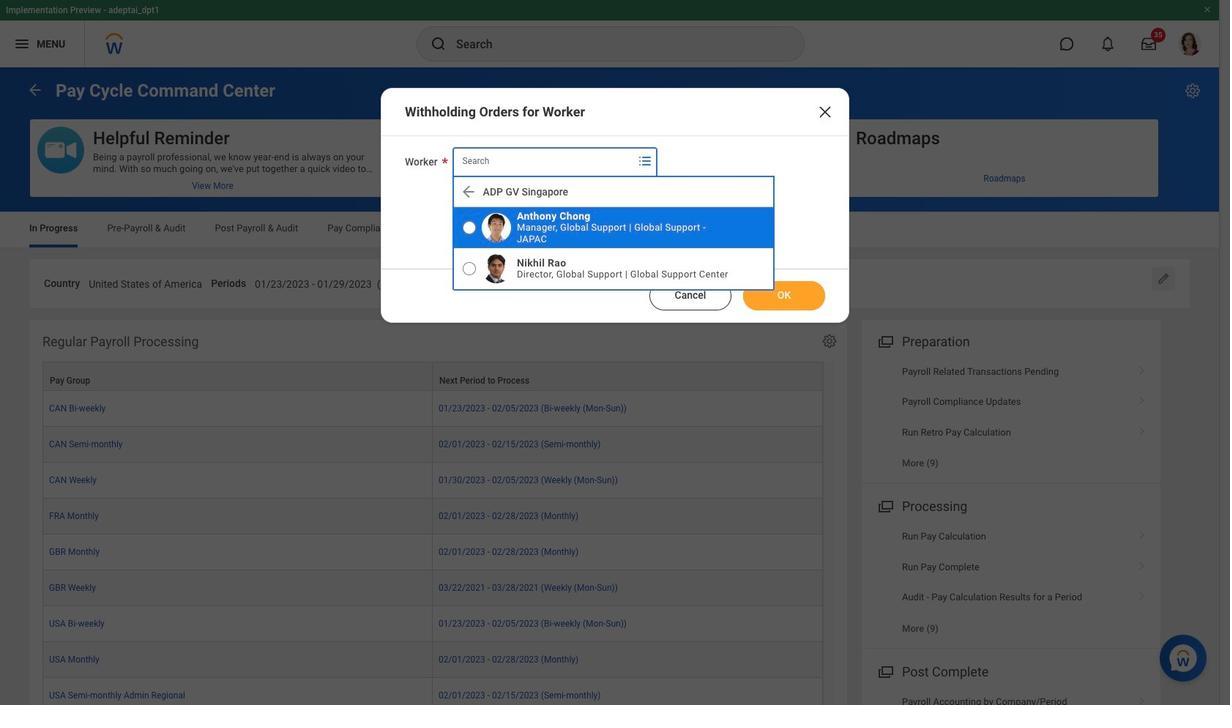 Task type: describe. For each thing, give the bounding box(es) containing it.
9 row from the top
[[42, 642, 823, 678]]

6 row from the top
[[42, 535, 823, 571]]

1 menu group image from the top
[[876, 496, 895, 516]]

prompts image
[[636, 152, 654, 170]]

arrow left image
[[460, 183, 477, 201]]

previous page image
[[26, 81, 44, 99]]

10 row from the top
[[42, 678, 823, 706]]

search image
[[430, 35, 448, 53]]

configure this page image
[[1185, 82, 1202, 100]]

4 row from the top
[[42, 463, 823, 499]]

profile logan mcneil element
[[1170, 28, 1211, 60]]

7 row from the top
[[42, 571, 823, 606]]

2 list from the top
[[862, 522, 1161, 644]]

notifications large image
[[1101, 37, 1116, 51]]

8 row from the top
[[42, 606, 823, 642]]

close environment banner image
[[1204, 5, 1213, 14]]

edit image
[[1157, 272, 1171, 286]]

menu group image
[[876, 331, 895, 351]]



Task type: vqa. For each thing, say whether or not it's contained in the screenshot.
bottommost review
no



Task type: locate. For each thing, give the bounding box(es) containing it.
menu group image
[[876, 496, 895, 516], [876, 661, 895, 681]]

2 chevron right image from the top
[[1133, 422, 1152, 436]]

2 menu group image from the top
[[876, 661, 895, 681]]

0 vertical spatial menu group image
[[876, 496, 895, 516]]

x image
[[817, 103, 834, 121]]

list
[[862, 357, 1161, 479], [862, 522, 1161, 644]]

dialog
[[381, 88, 850, 323]]

0 vertical spatial list
[[862, 357, 1161, 479]]

main content
[[0, 67, 1220, 706]]

inbox large image
[[1142, 37, 1157, 51]]

tab list
[[15, 212, 1205, 248]]

1 chevron right image from the top
[[1133, 361, 1152, 376]]

1 vertical spatial list
[[862, 522, 1161, 644]]

anthony chong image
[[482, 213, 511, 243]]

1 row from the top
[[42, 362, 823, 391]]

2 row from the top
[[42, 391, 823, 427]]

3 chevron right image from the top
[[1133, 526, 1152, 541]]

3 row from the top
[[42, 427, 823, 463]]

4 chevron right image from the top
[[1133, 557, 1152, 571]]

row
[[42, 362, 823, 391], [42, 391, 823, 427], [42, 427, 823, 463], [42, 463, 823, 499], [42, 499, 823, 535], [42, 535, 823, 571], [42, 571, 823, 606], [42, 606, 823, 642], [42, 642, 823, 678], [42, 678, 823, 706]]

Search field
[[453, 148, 633, 174]]

0 vertical spatial chevron right image
[[1133, 391, 1152, 406]]

2 chevron right image from the top
[[1133, 587, 1152, 602]]

1 vertical spatial menu group image
[[876, 661, 895, 681]]

1 vertical spatial chevron right image
[[1133, 587, 1152, 602]]

nikhil rao image
[[482, 254, 511, 284]]

chevron right image
[[1133, 361, 1152, 376], [1133, 422, 1152, 436], [1133, 526, 1152, 541], [1133, 557, 1152, 571]]

chevron right image
[[1133, 391, 1152, 406], [1133, 587, 1152, 602], [1133, 692, 1152, 706]]

1 list from the top
[[862, 357, 1161, 479]]

regular payroll processing element
[[29, 320, 848, 706]]

3 chevron right image from the top
[[1133, 692, 1152, 706]]

banner
[[0, 0, 1220, 67]]

2 vertical spatial chevron right image
[[1133, 692, 1152, 706]]

1 chevron right image from the top
[[1133, 391, 1152, 406]]

None text field
[[89, 270, 202, 295], [255, 270, 467, 295], [675, 270, 811, 295], [89, 270, 202, 295], [255, 270, 467, 295], [675, 270, 811, 295]]

5 row from the top
[[42, 499, 823, 535]]



